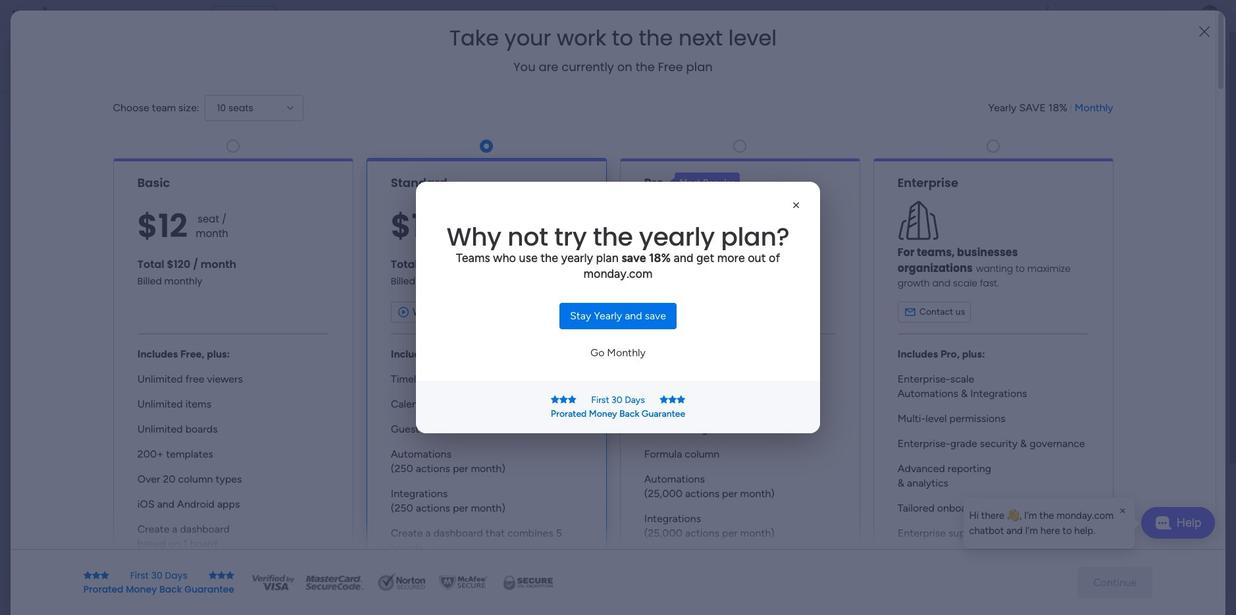 Task type: vqa. For each thing, say whether or not it's contained in the screenshot.
Workspace selection ELEMENT
no



Task type: locate. For each thing, give the bounding box(es) containing it.
norton secured image
[[373, 573, 432, 592]]

2 add to favorites image from the left
[[912, 241, 925, 254]]

star image
[[560, 395, 568, 404], [669, 395, 677, 404], [83, 571, 92, 580], [92, 571, 101, 580], [226, 571, 234, 580]]

dialog
[[0, 0, 1237, 615], [964, 498, 1135, 549]]

help center element
[[980, 543, 1178, 596]]

quick search results list box
[[243, 123, 948, 459]]

select product image
[[12, 9, 25, 22]]

star image
[[551, 395, 560, 404], [568, 395, 577, 404], [660, 395, 669, 404], [677, 395, 686, 404], [101, 571, 109, 580], [209, 571, 217, 580], [217, 571, 226, 580]]

document
[[416, 182, 821, 433]]

public board image
[[492, 240, 506, 255]]

2 element
[[376, 496, 392, 512], [376, 496, 392, 512]]

update feed image
[[1032, 9, 1045, 22]]

component image
[[724, 261, 736, 273]]

enterprise tier selected option
[[874, 158, 1114, 594]]

1 horizontal spatial add to favorites image
[[912, 241, 925, 254]]

heading
[[450, 26, 777, 50]]

option
[[8, 40, 160, 61], [8, 62, 160, 83], [0, 156, 168, 158]]

check circle image
[[1000, 140, 1008, 150]]

1 horizontal spatial terry turtle image
[[1200, 5, 1221, 26]]

billing cycle selection group
[[989, 101, 1114, 115]]

search everything image
[[1122, 9, 1135, 22]]

list box
[[0, 154, 168, 469]]

add to favorites image
[[680, 241, 693, 254], [912, 241, 925, 254]]

component image
[[492, 261, 504, 273]]

0 horizontal spatial add to favorites image
[[680, 241, 693, 254]]

1 vertical spatial terry turtle image
[[274, 541, 300, 568]]

terry turtle image right help icon
[[1200, 5, 1221, 26]]

terry turtle image
[[1200, 5, 1221, 26], [274, 541, 300, 568]]

terry turtle image up "verified by visa" image
[[274, 541, 300, 568]]

1 add to favorites image from the left
[[680, 241, 693, 254]]

templates image image
[[992, 265, 1166, 356]]

terry turtle image
[[274, 589, 300, 615]]



Task type: describe. For each thing, give the bounding box(es) containing it.
pro tier selected option
[[620, 158, 860, 594]]

0 horizontal spatial terry turtle image
[[274, 541, 300, 568]]

close image
[[790, 199, 803, 212]]

2 vertical spatial option
[[0, 156, 168, 158]]

basic tier selected option
[[113, 158, 353, 594]]

close recently visited image
[[243, 107, 259, 123]]

notifications image
[[1003, 9, 1016, 22]]

2 image
[[1042, 1, 1054, 15]]

remove from favorites image
[[447, 241, 460, 254]]

public dashboard image
[[724, 240, 739, 255]]

tier options list box
[[113, 134, 1114, 594]]

invite members image
[[1061, 9, 1074, 22]]

0 vertical spatial option
[[8, 40, 160, 61]]

mcafee secure image
[[437, 573, 490, 592]]

see plans image
[[218, 9, 230, 23]]

chat bot icon image
[[1155, 516, 1172, 529]]

add to favorites image for public dashboard image
[[912, 241, 925, 254]]

add to favorites image for public board icon
[[680, 241, 693, 254]]

help image
[[1151, 9, 1164, 22]]

ssl encrypted image
[[495, 573, 561, 592]]

verified by visa image
[[250, 573, 296, 592]]

monday marketplace image
[[1090, 9, 1103, 22]]

circle o image
[[1000, 157, 1008, 167]]

getting started element
[[980, 480, 1178, 533]]

standard tier selected option
[[366, 158, 607, 594]]

mastercard secure code image
[[302, 573, 367, 592]]

0 vertical spatial terry turtle image
[[1200, 5, 1221, 26]]

1 vertical spatial option
[[8, 62, 160, 83]]



